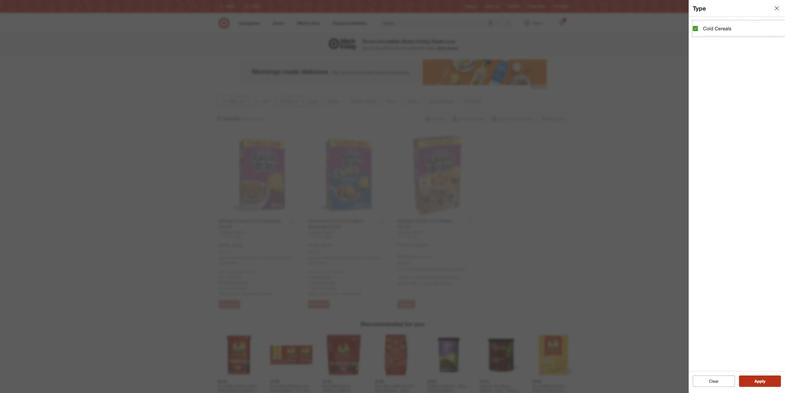 Task type: describe. For each thing, give the bounding box(es) containing it.
target circle
[[529, 4, 546, 8]]

20oz inside $4.59 california raisins - 20oz - good & gather™
[[459, 384, 467, 388]]

now
[[446, 38, 456, 44]]

59
[[414, 235, 417, 239]]

exclusions for 1283
[[310, 280, 327, 285]]

each
[[419, 46, 426, 50]]

organic
[[480, 384, 493, 388]]

it
[[405, 275, 407, 279]]

new
[[401, 46, 408, 50]]

hours for 1283
[[333, 292, 342, 296]]

$4.59 california raisins - 20oz - good & gather™
[[428, 379, 469, 393]]

12ct
[[376, 393, 383, 393]]

good inside $3.49 organic thompson raisins - 12oz - good & gather™
[[507, 388, 516, 393]]

2 as from the left
[[421, 275, 425, 279]]

1 as from the left
[[408, 275, 412, 279]]

apply
[[755, 379, 766, 384]]

hours inside get it as soon as 6pm today with shipt ready within 2 hours with pickup
[[423, 281, 432, 286]]

ready inside get it as soon as 6pm today with shipt ready within 2 hours with pickup
[[398, 281, 408, 286]]

/ounce
[[419, 255, 430, 259]]

.05oz
[[400, 388, 409, 393]]

redcard link
[[508, 4, 521, 9]]

1345 link
[[219, 235, 298, 239]]

shipping for 1345
[[227, 275, 241, 279]]

find stores link
[[554, 4, 570, 9]]

type
[[694, 5, 707, 12]]

california for 1oz
[[287, 384, 302, 388]]

top
[[377, 46, 382, 50]]

pickup inside get it as soon as 6pm today with shipt ready within 2 hours with pickup
[[440, 281, 451, 286]]

2 sun- from the left
[[251, 384, 259, 388]]

recommended for you
[[361, 320, 425, 328]]

4 sun- from the left
[[303, 384, 311, 388]]

clear
[[710, 379, 720, 384]]

- inside $4.99 sun-maid california golden raisins box - 12oz
[[566, 388, 567, 393]]

weekly ad link
[[485, 4, 500, 9]]

type dialog
[[690, 0, 786, 393]]

dried for sun-maid california sun- dried raisins - .05oz / 12ct
[[376, 388, 384, 393]]

pickup for 1345
[[261, 292, 272, 296]]

6pm
[[426, 275, 433, 279]]

canister
[[240, 388, 254, 393]]

weekly ad
[[485, 4, 500, 8]]

20oz inside $4.49 sun-maid california sun- dried raisins canister – 20oz
[[218, 393, 226, 393]]

today
[[434, 275, 443, 279]]

& inside score incredible black friday deals now save on top gifts & find new deals each week. start saving
[[391, 46, 393, 50]]

cold
[[704, 25, 714, 31]]

score
[[363, 38, 376, 44]]

maid for sun-maid california sun- dried raisins canister – 20oz
[[226, 384, 234, 388]]

deals
[[432, 38, 445, 44]]

advertisement region
[[239, 59, 547, 85]]

registry
[[466, 4, 477, 8]]

free for 1283
[[309, 275, 316, 279]]

$4.59
[[428, 379, 437, 384]]

raisins inside $3.49 organic thompson raisins - 12oz - good & gather™
[[480, 388, 492, 393]]

$4.29 for 1345
[[219, 243, 229, 248]]

$5.29 ( $0.24 /ounce ) at pinole
[[398, 254, 431, 265]]

- inside $2.39 sun-maid california sun- dried raisins - 1oz / 6ct
[[293, 388, 294, 393]]

you
[[415, 320, 425, 328]]

cereals
[[716, 25, 732, 31]]

natural
[[340, 384, 351, 388]]

weekly
[[485, 4, 495, 8]]

score incredible black friday deals now save on top gifts & find new deals each week. start saving
[[363, 38, 459, 50]]

apply button
[[740, 376, 782, 387]]

sun- inside $4.99 sun-maid california golden raisins box - 12oz
[[533, 384, 541, 388]]

on
[[372, 46, 376, 50]]

3
[[217, 115, 220, 122]]

3 sun- from the left
[[271, 384, 278, 388]]

start
[[438, 46, 446, 50]]

clear button
[[694, 376, 736, 387]]

hours for 1345
[[244, 292, 253, 296]]

within for 1283
[[320, 292, 329, 296]]

12oz inside $3.49 organic thompson raisins - 12oz - good & gather™
[[495, 388, 503, 393]]

$3.49
[[480, 379, 489, 384]]

find stores
[[554, 4, 570, 8]]

thompson
[[494, 384, 511, 388]]

& inside $4.59 california raisins - 20oz - good & gather™
[[438, 388, 440, 393]]

$4.29 for 1283
[[309, 243, 319, 248]]

- inside the $2.39 sun-maid natural california raisins resealable bag -10oz
[[349, 393, 351, 393]]

exclusions for 1345
[[220, 280, 237, 285]]

maid for sun-maid california sun- dried raisins - 1oz / 6ct
[[278, 384, 286, 388]]

Cold Cereals checkbox
[[694, 26, 699, 31]]

deals
[[409, 46, 418, 50]]

$3.49 organic thompson raisins - 12oz - good & gather™
[[480, 379, 519, 393]]

2 for 1283
[[330, 292, 332, 296]]

search button
[[504, 17, 517, 30]]

$0.24
[[410, 255, 419, 259]]

target
[[529, 4, 537, 8]]

search
[[504, 21, 517, 26]]

black
[[402, 38, 415, 44]]

redcard
[[508, 4, 521, 8]]

snap ebt eligible
[[398, 243, 428, 247]]

$2.39 sun-maid california sun- dried raisins - 1oz / 6ct
[[271, 379, 311, 393]]

1345
[[235, 235, 242, 239]]

get it as soon as 6pm today with shipt ready within 2 hours with pickup
[[398, 275, 461, 286]]

1oz
[[295, 388, 301, 393]]

12oz inside $4.99 sun-maid california golden raisins box - 12oz
[[533, 393, 541, 393]]

good inside $4.59 california raisins - 20oz - good & gather™
[[428, 388, 437, 393]]

snap
[[398, 243, 408, 247]]

golden
[[533, 388, 545, 393]]

box
[[558, 388, 565, 393]]

& inside $3.49 organic thompson raisins - 12oz - good & gather™
[[517, 388, 519, 393]]

target circle link
[[529, 4, 546, 9]]

1 link
[[557, 17, 568, 29]]

1283
[[324, 235, 331, 239]]

incredible
[[378, 38, 401, 44]]

$4.99 sun-maid california golden raisins box - 12oz
[[533, 379, 567, 393]]

at inside $5.29 ( $0.24 /ounce ) at pinole
[[398, 261, 401, 265]]

recommended
[[361, 320, 404, 328]]

$4.99
[[533, 379, 542, 384]]

resealable
[[323, 393, 341, 393]]

maid for sun-maid california golden raisins box - 12oz
[[541, 384, 549, 388]]

only ships with $35 orders free shipping * * exclusions apply. in stock at  pinole ready within 2 hours with pickup for 1345
[[219, 270, 272, 296]]

in for 1283
[[309, 286, 311, 291]]

59 link
[[398, 235, 477, 239]]

gather™ inside $3.49 organic thompson raisins - 12oz - good & gather™
[[480, 393, 494, 393]]

10oz
[[351, 393, 358, 393]]

$2.99
[[376, 379, 384, 384]]

1283 link
[[309, 235, 388, 239]]

bag
[[342, 393, 348, 393]]



Task type: vqa. For each thing, say whether or not it's contained in the screenshot.
Brewerprincess
no



Task type: locate. For each thing, give the bounding box(es) containing it.
california for 12oz
[[550, 384, 565, 388]]

0 horizontal spatial ready
[[219, 292, 229, 296]]

"raisins"
[[249, 116, 264, 121]]

0 horizontal spatial $2.39
[[271, 379, 279, 384]]

2 horizontal spatial pickup
[[440, 281, 451, 286]]

0 horizontal spatial &
[[391, 46, 393, 50]]

20oz
[[459, 384, 467, 388], [218, 393, 226, 393]]

1 horizontal spatial ready
[[309, 292, 319, 296]]

- inside $2.99 sun-maid california sun- dried raisins - .05oz / 12ct
[[398, 388, 399, 393]]

maid inside the $2.39 sun-maid natural california raisins resealable bag -10oz
[[331, 384, 339, 388]]

2 free from the left
[[309, 275, 316, 279]]

0 horizontal spatial gather™
[[441, 388, 454, 393]]

0 horizontal spatial pickup
[[261, 292, 272, 296]]

1 stock from the left
[[223, 286, 232, 291]]

exclusions apply. link
[[220, 280, 248, 285], [310, 280, 338, 285]]

with
[[234, 270, 240, 274], [324, 270, 330, 274], [444, 275, 451, 279], [433, 281, 439, 286], [254, 292, 260, 296], [343, 292, 350, 296]]

within for 1345
[[230, 292, 240, 296]]

results
[[222, 115, 241, 122]]

$4.29 - $5.29 at pinole for 1345
[[219, 243, 243, 254]]

$4.29 - $5.29 at pinole for 1283
[[309, 243, 332, 254]]

1 horizontal spatial /
[[410, 388, 411, 393]]

2 horizontal spatial $5.29
[[398, 254, 408, 259]]

sun-maid california sun-dried raisins canister – 20oz image
[[218, 334, 260, 376], [218, 334, 260, 376]]

1 vertical spatial gather™
[[480, 393, 494, 393]]

*
[[241, 275, 242, 279], [330, 275, 332, 279], [219, 280, 220, 285], [309, 280, 310, 285]]

raisins inside the $2.39 sun-maid natural california raisins resealable bag -10oz
[[339, 388, 351, 393]]

stock for 1345
[[223, 286, 232, 291]]

organic thompson raisins - 12oz - good & gather™ image
[[480, 334, 523, 376], [480, 334, 523, 376]]

1 horizontal spatial pickup
[[351, 292, 362, 296]]

pickup
[[440, 281, 451, 286], [261, 292, 272, 296], [351, 292, 362, 296]]

2 orders from the left
[[336, 270, 345, 274]]

0 horizontal spatial ships
[[226, 270, 233, 274]]

0 horizontal spatial 12oz
[[495, 388, 503, 393]]

2 horizontal spatial &
[[517, 388, 519, 393]]

find
[[554, 4, 560, 8]]

raisins inside $2.39 sun-maid california sun- dried raisins - 1oz / 6ct
[[280, 388, 292, 393]]

apply. for 1345
[[238, 280, 248, 285]]

dried inside $2.39 sun-maid california sun- dried raisins - 1oz / 6ct
[[271, 388, 279, 393]]

$5.29 for 1283
[[322, 243, 332, 248]]

friday
[[416, 38, 430, 44]]

&
[[391, 46, 393, 50], [438, 388, 440, 393], [517, 388, 519, 393]]

0 vertical spatial 20oz
[[459, 384, 467, 388]]

/ left 6ct
[[302, 388, 303, 393]]

$2.99 sun-maid california sun- dried raisins - .05oz / 12ct
[[376, 379, 416, 393]]

0 horizontal spatial exclusions apply. link
[[220, 280, 248, 285]]

0 horizontal spatial shipping
[[227, 275, 241, 279]]

2 for 1345
[[241, 292, 243, 296]]

1 / from the left
[[302, 388, 303, 393]]

0 horizontal spatial stock
[[223, 286, 232, 291]]

0 horizontal spatial as
[[408, 275, 412, 279]]

0 horizontal spatial /
[[302, 388, 303, 393]]

good down $4.59
[[428, 388, 437, 393]]

2 horizontal spatial ready
[[398, 281, 408, 286]]

dried up 12ct
[[376, 388, 384, 393]]

2 $35 from the left
[[330, 270, 335, 274]]

2 shipping from the left
[[317, 275, 330, 279]]

1 $2.39 from the left
[[271, 379, 279, 384]]

0 horizontal spatial exclusions
[[220, 280, 237, 285]]

$4.29 - $5.29 at pinole down 1283
[[309, 243, 332, 254]]

saving
[[447, 46, 459, 50]]

5 maid from the left
[[541, 384, 549, 388]]

california up the .05oz
[[392, 384, 407, 388]]

1 vertical spatial 12oz
[[533, 393, 541, 393]]

0 horizontal spatial in
[[219, 286, 222, 291]]

california up 1oz
[[287, 384, 302, 388]]

pinole inside $5.29 ( $0.24 /ounce ) at pinole
[[401, 261, 410, 265]]

dried right "–"
[[271, 388, 279, 393]]

$4.29 - $5.29 at pinole down 1345
[[219, 243, 243, 254]]

$4.29
[[219, 243, 229, 248], [309, 243, 319, 248]]

at
[[219, 250, 222, 254], [309, 250, 311, 254], [398, 261, 401, 265], [233, 286, 236, 291], [322, 286, 325, 291]]

orders for 1345
[[247, 270, 256, 274]]

only ships with $35 orders free shipping * * exclusions apply. in stock at  pinole ready within 2 hours with pickup
[[219, 270, 272, 296], [309, 270, 362, 296]]

1 free from the left
[[219, 275, 226, 279]]

12oz
[[495, 388, 503, 393], [533, 393, 541, 393]]

only
[[219, 270, 225, 274], [309, 270, 315, 274]]

2 / from the left
[[410, 388, 411, 393]]

exclusions apply. link for 1345
[[220, 280, 248, 285]]

3 maid from the left
[[331, 384, 339, 388]]

within inside get it as soon as 6pm today with shipt ready within 2 hours with pickup
[[409, 281, 419, 286]]

$35 for 1283
[[330, 270, 335, 274]]

1 horizontal spatial as
[[421, 275, 425, 279]]

for left you
[[405, 320, 413, 328]]

free
[[219, 275, 226, 279], [309, 275, 316, 279]]

orders for 1283
[[336, 270, 345, 274]]

/ for 1oz
[[302, 388, 303, 393]]

/ for .05oz
[[410, 388, 411, 393]]

1 $35 from the left
[[241, 270, 246, 274]]

shipping for 1283
[[317, 275, 330, 279]]

2 dried from the left
[[271, 388, 279, 393]]

2 inside get it as soon as 6pm today with shipt ready within 2 hours with pickup
[[420, 281, 422, 286]]

1 only ships with $35 orders free shipping * * exclusions apply. in stock at  pinole ready within 2 hours with pickup from the left
[[219, 270, 272, 296]]

as right it
[[408, 275, 412, 279]]

1 horizontal spatial for
[[405, 320, 413, 328]]

sponsored
[[532, 85, 547, 89]]

1 horizontal spatial &
[[438, 388, 440, 393]]

2 stock from the left
[[312, 286, 321, 291]]

stores
[[561, 4, 570, 8]]

1 horizontal spatial free
[[309, 275, 316, 279]]

1 horizontal spatial only
[[309, 270, 315, 274]]

save
[[363, 46, 371, 50]]

1 horizontal spatial 12oz
[[533, 393, 541, 393]]

2 exclusions from the left
[[310, 280, 327, 285]]

0 horizontal spatial only ships with $35 orders free shipping * * exclusions apply. in stock at  pinole ready within 2 hours with pickup
[[219, 270, 272, 296]]

california down $4.59
[[428, 384, 443, 388]]

0 horizontal spatial hours
[[244, 292, 253, 296]]

in
[[219, 286, 222, 291], [309, 286, 311, 291]]

raisins inside $4.49 sun-maid california sun- dried raisins canister – 20oz
[[228, 388, 239, 393]]

$2.39 for $2.39 sun-maid natural california raisins resealable bag -10oz
[[323, 379, 332, 384]]

1 horizontal spatial apply.
[[328, 280, 338, 285]]

ebt
[[409, 243, 415, 247]]

dried for sun-maid california sun- dried raisins canister – 20oz
[[218, 388, 227, 393]]

maid inside $2.99 sun-maid california sun- dried raisins - .05oz / 12ct
[[383, 384, 391, 388]]

as
[[408, 275, 412, 279], [421, 275, 425, 279]]

/
[[302, 388, 303, 393], [410, 388, 411, 393]]

/ inside $2.99 sun-maid california sun- dried raisins - .05oz / 12ct
[[410, 388, 411, 393]]

ready for 1345
[[219, 292, 229, 296]]

1 horizontal spatial hours
[[333, 292, 342, 296]]

$35 for 1345
[[241, 270, 246, 274]]

1 exclusions from the left
[[220, 280, 237, 285]]

2 ships from the left
[[316, 270, 323, 274]]

california inside $2.39 sun-maid california sun- dried raisins - 1oz / 6ct
[[287, 384, 302, 388]]

2 horizontal spatial hours
[[423, 281, 432, 286]]

orders
[[247, 270, 256, 274], [336, 270, 345, 274]]

$5.29 for 1345
[[233, 243, 243, 248]]

apply. for 1283
[[328, 280, 338, 285]]

2 $4.29 from the left
[[309, 243, 319, 248]]

$2.39 for $2.39 sun-maid california sun- dried raisins - 1oz / 6ct
[[271, 379, 279, 384]]

2 $2.39 from the left
[[323, 379, 332, 384]]

gifts
[[383, 46, 390, 50]]

2 apply. from the left
[[328, 280, 338, 285]]

soon
[[413, 275, 420, 279]]

california raisins - 20oz - good & gather™ image
[[428, 334, 470, 376], [428, 334, 470, 376]]

california up box
[[550, 384, 565, 388]]

1 vertical spatial 20oz
[[218, 393, 226, 393]]

only for 1283
[[309, 270, 315, 274]]

$5.29 inside $5.29 ( $0.24 /ounce ) at pinole
[[398, 254, 408, 259]]

good down thompson
[[507, 388, 516, 393]]

eligible
[[416, 243, 428, 247]]

0 horizontal spatial good
[[428, 388, 437, 393]]

$5.29
[[233, 243, 243, 248], [322, 243, 332, 248], [398, 254, 408, 259]]

2 good from the left
[[507, 388, 516, 393]]

1 horizontal spatial within
[[320, 292, 329, 296]]

pinole
[[222, 250, 231, 254], [312, 250, 320, 254], [401, 261, 410, 265], [237, 286, 247, 291], [326, 286, 336, 291]]

1 horizontal spatial dried
[[271, 388, 279, 393]]

week.
[[427, 46, 437, 50]]

1 horizontal spatial 2
[[330, 292, 332, 296]]

maid for sun-maid natural california raisins resealable bag -10oz
[[331, 384, 339, 388]]

maid inside $2.39 sun-maid california sun- dried raisins - 1oz / 6ct
[[278, 384, 286, 388]]

ready for 1283
[[309, 292, 319, 296]]

ships for 1345
[[226, 270, 233, 274]]

2 maid from the left
[[278, 384, 286, 388]]

maid inside $4.99 sun-maid california golden raisins box - 12oz
[[541, 384, 549, 388]]

1 exclusions apply. link from the left
[[220, 280, 248, 285]]

california for .05oz
[[392, 384, 407, 388]]

for left "raisins"
[[243, 116, 248, 121]]

0 horizontal spatial within
[[230, 292, 240, 296]]

maid for sun-maid california sun- dried raisins - .05oz / 12ct
[[383, 384, 391, 388]]

california inside $4.59 california raisins - 20oz - good & gather™
[[428, 384, 443, 388]]

california inside $4.49 sun-maid california sun- dried raisins canister – 20oz
[[235, 384, 250, 388]]

2 horizontal spatial 2
[[420, 281, 422, 286]]

2 horizontal spatial dried
[[376, 388, 384, 393]]

2
[[420, 281, 422, 286], [241, 292, 243, 296], [330, 292, 332, 296]]

8 sun- from the left
[[533, 384, 541, 388]]

1 only from the left
[[219, 270, 225, 274]]

2 only ships with $35 orders free shipping * * exclusions apply. in stock at  pinole ready within 2 hours with pickup from the left
[[309, 270, 362, 296]]

1 horizontal spatial $2.39
[[323, 379, 332, 384]]

0 horizontal spatial apply.
[[238, 280, 248, 285]]

only for 1345
[[219, 270, 225, 274]]

0 horizontal spatial $4.29 - $5.29 at pinole
[[219, 243, 243, 254]]

pickup for 1283
[[351, 292, 362, 296]]

0 horizontal spatial free
[[219, 275, 226, 279]]

0 horizontal spatial $35
[[241, 270, 246, 274]]

for
[[243, 116, 248, 121], [405, 320, 413, 328]]

2 $4.29 - $5.29 at pinole from the left
[[309, 243, 332, 254]]

circle
[[538, 4, 546, 8]]

california for –
[[235, 384, 250, 388]]

1 horizontal spatial shipping
[[317, 275, 330, 279]]

1 ships from the left
[[226, 270, 233, 274]]

3 dried from the left
[[376, 388, 384, 393]]

only ships with $35 orders free shipping * * exclusions apply. in stock at  pinole ready within 2 hours with pickup for 1283
[[309, 270, 362, 296]]

1 horizontal spatial in
[[309, 286, 311, 291]]

3 results for "raisins"
[[217, 115, 264, 122]]

cold cereals
[[704, 25, 732, 31]]

california up canister
[[235, 384, 250, 388]]

2 in from the left
[[309, 286, 311, 291]]

maid inside $4.49 sun-maid california sun- dried raisins canister – 20oz
[[226, 384, 234, 388]]

sun-maid california sun-dried raisins - .05oz / 12ct image
[[376, 334, 418, 376], [376, 334, 418, 376]]

0 vertical spatial 12oz
[[495, 388, 503, 393]]

$4.49
[[218, 379, 227, 384]]

1 horizontal spatial gather™
[[480, 393, 494, 393]]

ships
[[226, 270, 233, 274], [316, 270, 323, 274]]

1 horizontal spatial $35
[[330, 270, 335, 274]]

5 sun- from the left
[[323, 384, 331, 388]]

ships for 1283
[[316, 270, 323, 274]]

7 sun- from the left
[[408, 384, 416, 388]]

california inside the $2.39 sun-maid natural california raisins resealable bag -10oz
[[323, 388, 338, 393]]

1 horizontal spatial orders
[[336, 270, 345, 274]]

12oz down thompson
[[495, 388, 503, 393]]

1 horizontal spatial good
[[507, 388, 516, 393]]

/ inside $2.39 sun-maid california sun- dried raisins - 1oz / 6ct
[[302, 388, 303, 393]]

as left 6pm
[[421, 275, 425, 279]]

0 vertical spatial gather™
[[441, 388, 454, 393]]

1 maid from the left
[[226, 384, 234, 388]]

(
[[409, 255, 410, 259]]

–
[[255, 388, 257, 393]]

hours
[[423, 281, 432, 286], [244, 292, 253, 296], [333, 292, 342, 296]]

gather™ inside $4.59 california raisins - 20oz - good & gather™
[[441, 388, 454, 393]]

2 exclusions apply. link from the left
[[310, 280, 338, 285]]

4 maid from the left
[[383, 384, 391, 388]]

ad
[[496, 4, 500, 8]]

1 horizontal spatial $4.29
[[309, 243, 319, 248]]

0 horizontal spatial dried
[[218, 388, 227, 393]]

exclusions apply. link for 1283
[[310, 280, 338, 285]]

0 horizontal spatial orders
[[247, 270, 256, 274]]

find
[[394, 46, 400, 50]]

sun-
[[218, 384, 226, 388], [251, 384, 259, 388], [271, 384, 278, 388], [303, 384, 311, 388], [323, 384, 331, 388], [376, 384, 383, 388], [408, 384, 416, 388], [533, 384, 541, 388]]

2 horizontal spatial within
[[409, 281, 419, 286]]

20oz down $4.49
[[218, 393, 226, 393]]

-
[[230, 243, 232, 248], [320, 243, 321, 248], [457, 384, 458, 388], [468, 384, 469, 388], [293, 388, 294, 393], [398, 388, 399, 393], [493, 388, 494, 393], [504, 388, 506, 393], [566, 388, 567, 393], [349, 393, 351, 393]]

1 orders from the left
[[247, 270, 256, 274]]

shipt
[[452, 275, 461, 279]]

raisins inside $4.59 california raisins - 20oz - good & gather™
[[444, 384, 456, 388]]

$2.39 inside $2.39 sun-maid california sun- dried raisins - 1oz / 6ct
[[271, 379, 279, 384]]

1 horizontal spatial ships
[[316, 270, 323, 274]]

dried for sun-maid california sun- dried raisins - 1oz / 6ct
[[271, 388, 279, 393]]

$5.29 down 1283
[[322, 243, 332, 248]]

dried inside $4.49 sun-maid california sun- dried raisins canister – 20oz
[[218, 388, 227, 393]]

1 in from the left
[[219, 286, 222, 291]]

0 horizontal spatial only
[[219, 270, 225, 274]]

sun- inside the $2.39 sun-maid natural california raisins resealable bag -10oz
[[323, 384, 331, 388]]

1 horizontal spatial stock
[[312, 286, 321, 291]]

within
[[409, 281, 419, 286], [230, 292, 240, 296], [320, 292, 329, 296]]

0 vertical spatial for
[[243, 116, 248, 121]]

1 horizontal spatial exclusions apply. link
[[310, 280, 338, 285]]

$4.29 - $5.29 at pinole
[[219, 243, 243, 254], [309, 243, 332, 254]]

1 horizontal spatial 20oz
[[459, 384, 467, 388]]

1 shipping from the left
[[227, 275, 241, 279]]

for inside the 3 results for "raisins"
[[243, 116, 248, 121]]

$2.39 sun-maid natural california raisins resealable bag -10oz
[[323, 379, 358, 393]]

1 dried from the left
[[218, 388, 227, 393]]

apply.
[[238, 280, 248, 285], [328, 280, 338, 285]]

maid
[[226, 384, 234, 388], [278, 384, 286, 388], [331, 384, 339, 388], [383, 384, 391, 388], [541, 384, 549, 388]]

1 horizontal spatial only ships with $35 orders free shipping * * exclusions apply. in stock at  pinole ready within 2 hours with pickup
[[309, 270, 362, 296]]

What can we help you find? suggestions appear below search field
[[380, 17, 508, 29]]

1 apply. from the left
[[238, 280, 248, 285]]

1 $4.29 from the left
[[219, 243, 229, 248]]

12oz down 'golden'
[[533, 393, 541, 393]]

0 horizontal spatial $4.29
[[219, 243, 229, 248]]

$2.39 inside the $2.39 sun-maid natural california raisins resealable bag -10oz
[[323, 379, 332, 384]]

6ct
[[304, 388, 309, 393]]

1 good from the left
[[428, 388, 437, 393]]

california up resealable
[[323, 388, 338, 393]]

6 sun- from the left
[[376, 384, 383, 388]]

/ right the .05oz
[[410, 388, 411, 393]]

raisins inside $2.99 sun-maid california sun- dried raisins - .05oz / 12ct
[[385, 388, 397, 393]]

registry link
[[466, 4, 477, 9]]

$5.29 down 1345
[[233, 243, 243, 248]]

1 horizontal spatial $4.29 - $5.29 at pinole
[[309, 243, 332, 254]]

stock for 1283
[[312, 286, 321, 291]]

0 horizontal spatial $5.29
[[233, 243, 243, 248]]

in for 1345
[[219, 286, 222, 291]]

sun-maid california golden raisins box - 12oz image
[[533, 334, 575, 376], [533, 334, 575, 376]]

raisins
[[444, 384, 456, 388], [228, 388, 239, 393], [280, 388, 292, 393], [339, 388, 351, 393], [385, 388, 397, 393], [480, 388, 492, 393], [546, 388, 557, 393]]

shipping
[[227, 275, 241, 279], [317, 275, 330, 279]]

0 horizontal spatial 2
[[241, 292, 243, 296]]

)
[[430, 255, 431, 259]]

1 $4.29 - $5.29 at pinole from the left
[[219, 243, 243, 254]]

20oz left organic
[[459, 384, 467, 388]]

dried down $4.49
[[218, 388, 227, 393]]

sun-maid california sun-dried raisins - 1oz / 6ct image
[[271, 334, 313, 376], [271, 334, 313, 376]]

sun-maid natural california raisins resealable bag -10oz image
[[323, 334, 365, 376], [323, 334, 365, 376]]

raisins inside $4.99 sun-maid california golden raisins box - 12oz
[[546, 388, 557, 393]]

free for 1345
[[219, 275, 226, 279]]

1 vertical spatial for
[[405, 320, 413, 328]]

california inside $2.99 sun-maid california sun- dried raisins - .05oz / 12ct
[[392, 384, 407, 388]]

1 horizontal spatial $5.29
[[322, 243, 332, 248]]

$5.29 left '('
[[398, 254, 408, 259]]

$4.49 sun-maid california sun- dried raisins canister – 20oz
[[218, 379, 259, 393]]

dried inside $2.99 sun-maid california sun- dried raisins - .05oz / 12ct
[[376, 388, 384, 393]]

1
[[564, 18, 566, 21]]

ready
[[398, 281, 408, 286], [219, 292, 229, 296], [309, 292, 319, 296]]

$2.39
[[271, 379, 279, 384], [323, 379, 332, 384]]

2 only from the left
[[309, 270, 315, 274]]

california inside $4.99 sun-maid california golden raisins box - 12oz
[[550, 384, 565, 388]]

0 horizontal spatial 20oz
[[218, 393, 226, 393]]

0 horizontal spatial for
[[243, 116, 248, 121]]

1 horizontal spatial exclusions
[[310, 280, 327, 285]]

california
[[235, 384, 250, 388], [287, 384, 302, 388], [392, 384, 407, 388], [428, 384, 443, 388], [550, 384, 565, 388], [323, 388, 338, 393]]

1 sun- from the left
[[218, 384, 226, 388]]

gather™
[[441, 388, 454, 393], [480, 393, 494, 393]]



